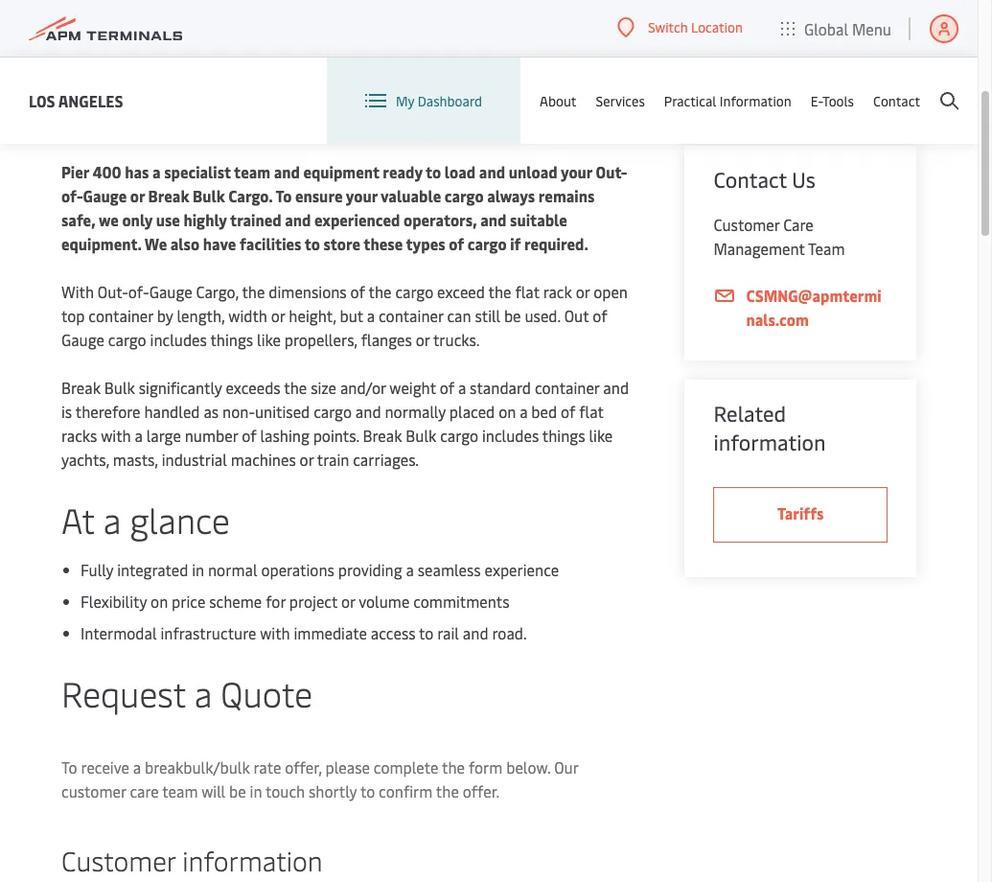 Task type: describe. For each thing, give the bounding box(es) containing it.
in inside to receive a breakbulk/bulk rate offer, please complete the form below. our customer care team will be in touch shortly to confirm the offer.
[[250, 781, 262, 802]]

team inside to receive a breakbulk/bulk rate offer, please complete the form below. our customer care team will be in touch shortly to confirm the offer.
[[162, 781, 198, 802]]

of right "weight"
[[440, 377, 455, 398]]

services button
[[596, 58, 645, 144]]

flexibility
[[81, 591, 147, 612]]

dashboard
[[418, 92, 482, 110]]

global menu button
[[762, 0, 911, 57]]

lashing
[[260, 425, 310, 446]]

commitments
[[414, 591, 510, 612]]

of right bed
[[561, 401, 576, 422]]

intermodal infrastructure with immediate access to rail and road.
[[81, 622, 527, 644]]

be inside to receive a breakbulk/bulk rate offer, please complete the form below. our customer care team will be in touch shortly to confirm the offer.
[[229, 781, 246, 802]]

los
[[29, 90, 55, 111]]

0 horizontal spatial on
[[151, 591, 168, 612]]

or left the trucks.
[[416, 329, 430, 350]]

the inside break bulk significantly exceeds the size and/or weight of a standard container and is therefore handled as non-unitised cargo and normally placed on a bed of flat racks with a large number of lashing points. break bulk cargo includes things like yachts, masts, industrial machines or train carriages.
[[284, 377, 307, 398]]

safe,
[[61, 209, 95, 230]]

by
[[157, 305, 173, 326]]

shortly
[[309, 781, 357, 802]]

0 vertical spatial your
[[561, 161, 593, 182]]

road.
[[492, 622, 527, 644]]

scheme
[[209, 591, 262, 612]]

location
[[691, 18, 743, 37]]

on inside break bulk significantly exceeds the size and/or weight of a standard container and is therefore handled as non-unitised cargo and normally placed on a bed of flat racks with a large number of lashing points. break bulk cargo includes things like yachts, masts, industrial machines or train carriages.
[[499, 401, 516, 422]]

infrastructure
[[161, 622, 257, 644]]

bed
[[532, 401, 557, 422]]

break bulk significantly exceeds the size and/or weight of a standard container and is therefore handled as non-unitised cargo and normally placed on a bed of flat racks with a large number of lashing points. break bulk cargo includes things like yachts, masts, industrial machines or train carriages.
[[61, 377, 629, 470]]

experience
[[485, 559, 559, 580]]

1 horizontal spatial container
[[379, 305, 444, 326]]

bulk up therefore
[[104, 377, 135, 398]]

or right project
[[341, 591, 355, 612]]

management
[[714, 238, 805, 259]]

to inside pier 400 has a specialist team and equipment ready to load and unload your out- of-gauge or break bulk cargo. to ensure your valuable cargo always remains safe, we only use highly trained and experienced operators, and suitable equipment. we also have facilities to store these types of cargo if required.
[[276, 185, 292, 206]]

cargo left if
[[468, 233, 507, 254]]

global menu
[[805, 18, 892, 39]]

a inside pier 400 has a specialist team and equipment ready to load and unload your out- of-gauge or break bulk cargo. to ensure your valuable cargo always remains safe, we only use highly trained and experienced operators, and suitable equipment. we also have facilities to store these types of cargo if required.
[[153, 161, 161, 182]]

about
[[540, 92, 577, 110]]

to inside to receive a breakbulk/bulk rate offer, please complete the form below. our customer care team will be in touch shortly to confirm the offer.
[[360, 781, 375, 802]]

has
[[125, 161, 149, 182]]

offer.
[[463, 781, 500, 802]]

things inside break bulk significantly exceeds the size and/or weight of a standard container and is therefore handled as non-unitised cargo and normally placed on a bed of flat racks with a large number of lashing points. break bulk cargo includes things like yachts, masts, industrial machines or train carriages.
[[543, 425, 586, 446]]

or inside break bulk significantly exceeds the size and/or weight of a standard container and is therefore handled as non-unitised cargo and normally placed on a bed of flat racks with a large number of lashing points. break bulk cargo includes things like yachts, masts, industrial machines or train carriages.
[[300, 449, 314, 470]]

csmng@apmtermi nals.com
[[747, 285, 882, 330]]

at a glance
[[61, 496, 230, 543]]

a left bed
[[520, 401, 528, 422]]

out- inside pier 400 has a specialist team and equipment ready to load and unload your out- of-gauge or break bulk cargo. to ensure your valuable cargo always remains safe, we only use highly trained and experienced operators, and suitable equipment. we also have facilities to store these types of cargo if required.
[[596, 161, 628, 182]]

0 horizontal spatial in
[[192, 559, 204, 580]]

the up still at the top of page
[[489, 281, 512, 302]]

yachts,
[[61, 449, 109, 470]]

0 horizontal spatial container
[[89, 305, 153, 326]]

bulk inside pier 400 has a specialist team and equipment ready to load and unload your out- of-gauge or break bulk cargo. to ensure your valuable cargo always remains safe, we only use highly trained and experienced operators, and suitable equipment. we also have facilities to store these types of cargo if required.
[[193, 185, 225, 206]]

to left load
[[426, 161, 441, 182]]

immediate
[[294, 622, 367, 644]]

the up width
[[242, 281, 265, 302]]

contact for contact
[[874, 92, 921, 110]]

gauge inside pier 400 has a specialist team and equipment ready to load and unload your out- of-gauge or break bulk cargo. to ensure your valuable cargo always remains safe, we only use highly trained and experienced operators, and suitable equipment. we also have facilities to store these types of cargo if required.
[[83, 185, 127, 206]]

of right out
[[593, 305, 608, 326]]

customer care management team
[[714, 214, 845, 259]]

therefore
[[76, 401, 140, 422]]

of- inside pier 400 has a specialist team and equipment ready to load and unload your out- of-gauge or break bulk cargo. to ensure your valuable cargo always remains safe, we only use highly trained and experienced operators, and suitable equipment. we also have facilities to store these types of cargo if required.
[[61, 185, 83, 206]]

we
[[145, 233, 167, 254]]

only
[[122, 209, 153, 230]]

number
[[185, 425, 238, 446]]

to left rail
[[419, 622, 434, 644]]

access
[[371, 622, 416, 644]]

break right los
[[61, 36, 200, 112]]

a right at
[[103, 496, 121, 543]]

1 vertical spatial gauge
[[149, 281, 192, 302]]

the left offer.
[[436, 781, 459, 802]]

cargo down placed in the left top of the page
[[440, 425, 479, 446]]

below.
[[507, 757, 551, 778]]

our
[[554, 757, 579, 778]]

have
[[203, 233, 236, 254]]

points.
[[313, 425, 359, 446]]

machines
[[231, 449, 296, 470]]

intermodal
[[81, 622, 157, 644]]

touch
[[266, 781, 305, 802]]

offer,
[[285, 757, 322, 778]]

we
[[99, 209, 119, 230]]

care
[[130, 781, 159, 802]]

csmng@apmtermi
[[747, 285, 882, 306]]

operations
[[261, 559, 335, 580]]

weight
[[390, 377, 436, 398]]

a inside to receive a breakbulk/bulk rate offer, please complete the form below. our customer care team will be in touch shortly to confirm the offer.
[[133, 757, 141, 778]]

size
[[311, 377, 337, 398]]

request a quote
[[61, 669, 313, 716]]

price
[[172, 591, 206, 612]]

dimensions
[[269, 281, 347, 302]]

practical information
[[664, 92, 792, 110]]

form
[[469, 757, 503, 778]]

my
[[396, 92, 415, 110]]

related information
[[714, 399, 826, 456]]

non-
[[223, 401, 255, 422]]

cargo,
[[196, 281, 239, 302]]

1 vertical spatial with
[[260, 622, 290, 644]]

operators,
[[404, 209, 477, 230]]

train
[[317, 449, 349, 470]]

can
[[447, 305, 471, 326]]

significantly
[[139, 377, 222, 398]]

for
[[266, 591, 286, 612]]

facilities
[[240, 233, 302, 254]]

global
[[805, 18, 849, 39]]

of- inside with out-of-gauge cargo, the dimensions of the cargo exceed the flat rack or open top container by length, width or height, but a container can still be used. out of gauge cargo includes things like propellers, flanges or trucks.
[[128, 281, 149, 302]]

of inside pier 400 has a specialist team and equipment ready to load and unload your out- of-gauge or break bulk cargo. to ensure your valuable cargo always remains safe, we only use highly trained and experienced operators, and suitable equipment. we also have facilities to store these types of cargo if required.
[[449, 233, 464, 254]]

project
[[289, 591, 338, 612]]

these
[[364, 233, 403, 254]]

used.
[[525, 305, 561, 326]]

also
[[170, 233, 200, 254]]

customer
[[61, 781, 126, 802]]

experienced
[[315, 209, 400, 230]]

volume
[[359, 591, 410, 612]]

industrial
[[162, 449, 227, 470]]

customer information
[[61, 842, 323, 878]]

required.
[[524, 233, 589, 254]]

break bulk & oog
[[61, 36, 496, 112]]

switch location
[[648, 18, 743, 37]]



Task type: locate. For each thing, give the bounding box(es) containing it.
0 horizontal spatial your
[[346, 185, 378, 206]]

information
[[714, 428, 826, 456], [182, 842, 323, 878]]

contact for contact us
[[714, 165, 787, 194]]

out- inside with out-of-gauge cargo, the dimensions of the cargo exceed the flat rack or open top container by length, width or height, but a container can still be used. out of gauge cargo includes things like propellers, flanges or trucks.
[[98, 281, 128, 302]]

cargo.
[[228, 185, 273, 206]]

0 vertical spatial of-
[[61, 185, 83, 206]]

at
[[61, 496, 94, 543]]

be inside with out-of-gauge cargo, the dimensions of the cargo exceed the flat rack or open top container by length, width or height, but a container can still be used. out of gauge cargo includes things like propellers, flanges or trucks.
[[504, 305, 521, 326]]

includes inside with out-of-gauge cargo, the dimensions of the cargo exceed the flat rack or open top container by length, width or height, but a container can still be used. out of gauge cargo includes things like propellers, flanges or trucks.
[[150, 329, 207, 350]]

to right cargo.
[[276, 185, 292, 206]]

a up masts, on the left of the page
[[135, 425, 143, 446]]

to receive a breakbulk/bulk rate offer, please complete the form below. our customer care team will be in touch shortly to confirm the offer.
[[61, 757, 579, 802]]

your up the experienced
[[346, 185, 378, 206]]

team inside pier 400 has a specialist team and equipment ready to load and unload your out- of-gauge or break bulk cargo. to ensure your valuable cargo always remains safe, we only use highly trained and experienced operators, and suitable equipment. we also have facilities to store these types of cargo if required.
[[234, 161, 271, 182]]

1 horizontal spatial things
[[543, 425, 586, 446]]

1 vertical spatial of-
[[128, 281, 149, 302]]

0 horizontal spatial includes
[[150, 329, 207, 350]]

out- down services popup button
[[596, 161, 628, 182]]

with inside break bulk significantly exceeds the size and/or weight of a standard container and is therefore handled as non-unitised cargo and normally placed on a bed of flat racks with a large number of lashing points. break bulk cargo includes things like yachts, masts, industrial machines or train carriages.
[[101, 425, 131, 446]]

and
[[274, 161, 300, 182], [479, 161, 505, 182], [285, 209, 311, 230], [481, 209, 507, 230], [604, 377, 629, 398], [356, 401, 381, 422], [463, 622, 489, 644]]

2 horizontal spatial container
[[535, 377, 600, 398]]

or right width
[[271, 305, 285, 326]]

2 vertical spatial gauge
[[61, 329, 104, 350]]

or
[[130, 185, 145, 206], [576, 281, 590, 302], [271, 305, 285, 326], [416, 329, 430, 350], [300, 449, 314, 470], [341, 591, 355, 612]]

contact
[[874, 92, 921, 110], [714, 165, 787, 194]]

1 horizontal spatial out-
[[596, 161, 628, 182]]

a up placed in the left top of the page
[[458, 377, 466, 398]]

1 horizontal spatial team
[[234, 161, 271, 182]]

0 vertical spatial things
[[210, 329, 253, 350]]

menu
[[853, 18, 892, 39]]

1 horizontal spatial flat
[[580, 401, 604, 422]]

a left the seamless
[[406, 559, 414, 580]]

customer inside customer care management team
[[714, 214, 780, 235]]

bulk left &
[[214, 36, 321, 112]]

remains
[[539, 185, 595, 206]]

1 vertical spatial flat
[[580, 401, 604, 422]]

1 horizontal spatial with
[[260, 622, 290, 644]]

0 vertical spatial contact
[[874, 92, 921, 110]]

0 horizontal spatial team
[[162, 781, 198, 802]]

flat inside with out-of-gauge cargo, the dimensions of the cargo exceed the flat rack or open top container by length, width or height, but a container can still be used. out of gauge cargo includes things like propellers, flanges or trucks.
[[515, 281, 540, 302]]

to down please
[[360, 781, 375, 802]]

break inside pier 400 has a specialist team and equipment ready to load and unload your out- of-gauge or break bulk cargo. to ensure your valuable cargo always remains safe, we only use highly trained and experienced operators, and suitable equipment. we also have facilities to store these types of cargo if required.
[[148, 185, 189, 206]]

providing
[[338, 559, 402, 580]]

information for customer
[[182, 842, 323, 878]]

or up out
[[576, 281, 590, 302]]

1 horizontal spatial on
[[499, 401, 516, 422]]

care
[[784, 214, 814, 235]]

customer for customer care management team
[[714, 214, 780, 235]]

container left by
[[89, 305, 153, 326]]

things inside with out-of-gauge cargo, the dimensions of the cargo exceed the flat rack or open top container by length, width or height, but a container can still be used. out of gauge cargo includes things like propellers, flanges or trucks.
[[210, 329, 253, 350]]

open
[[594, 281, 628, 302]]

0 horizontal spatial information
[[182, 842, 323, 878]]

cargo up points.
[[314, 401, 352, 422]]

e-
[[811, 92, 823, 110]]

things down bed
[[543, 425, 586, 446]]

0 horizontal spatial of-
[[61, 185, 83, 206]]

equipment
[[304, 161, 380, 182]]

1 vertical spatial be
[[229, 781, 246, 802]]

gauge
[[83, 185, 127, 206], [149, 281, 192, 302], [61, 329, 104, 350]]

break up carriages.
[[363, 425, 402, 446]]

rail
[[438, 622, 459, 644]]

includes down bed
[[482, 425, 539, 446]]

equipment.
[[61, 233, 142, 254]]

or left train
[[300, 449, 314, 470]]

or up only
[[130, 185, 145, 206]]

fully integrated in normal operations providing a seamless experience
[[81, 559, 559, 580]]

flexibility on price scheme for project or volume commitments
[[81, 591, 510, 612]]

will
[[202, 781, 226, 802]]

flat up used.
[[515, 281, 540, 302]]

0 horizontal spatial things
[[210, 329, 253, 350]]

like inside break bulk significantly exceeds the size and/or weight of a standard container and is therefore handled as non-unitised cargo and normally placed on a bed of flat racks with a large number of lashing points. break bulk cargo includes things like yachts, masts, industrial machines or train carriages.
[[589, 425, 613, 446]]

unload
[[509, 161, 558, 182]]

with
[[101, 425, 131, 446], [260, 622, 290, 644]]

0 vertical spatial to
[[276, 185, 292, 206]]

height,
[[289, 305, 336, 326]]

contact left us
[[714, 165, 787, 194]]

team up cargo.
[[234, 161, 271, 182]]

like inside with out-of-gauge cargo, the dimensions of the cargo exceed the flat rack or open top container by length, width or height, but a container can still be used. out of gauge cargo includes things like propellers, flanges or trucks.
[[257, 329, 281, 350]]

0 vertical spatial includes
[[150, 329, 207, 350]]

the left form
[[442, 757, 465, 778]]

my dashboard
[[396, 92, 482, 110]]

&
[[335, 36, 375, 112]]

carriages.
[[353, 449, 419, 470]]

switch location button
[[618, 17, 743, 38]]

with out-of-gauge cargo, the dimensions of the cargo exceed the flat rack or open top container by length, width or height, but a container can still be used. out of gauge cargo includes things like propellers, flanges or trucks.
[[61, 281, 628, 350]]

trained
[[230, 209, 282, 230]]

a down infrastructure
[[194, 669, 212, 716]]

to inside to receive a breakbulk/bulk rate offer, please complete the form below. our customer care team will be in touch shortly to confirm the offer.
[[61, 757, 77, 778]]

flat inside break bulk significantly exceeds the size and/or weight of a standard container and is therefore handled as non-unitised cargo and normally placed on a bed of flat racks with a large number of lashing points. break bulk cargo includes things like yachts, masts, industrial machines or train carriages.
[[580, 401, 604, 422]]

my dashboard button
[[365, 58, 482, 144]]

team
[[808, 238, 845, 259]]

1 vertical spatial customer
[[61, 842, 176, 878]]

ready
[[383, 161, 423, 182]]

1 vertical spatial your
[[346, 185, 378, 206]]

0 horizontal spatial with
[[101, 425, 131, 446]]

0 vertical spatial be
[[504, 305, 521, 326]]

rack
[[543, 281, 572, 302]]

1 horizontal spatial contact
[[874, 92, 921, 110]]

0 horizontal spatial be
[[229, 781, 246, 802]]

0 vertical spatial gauge
[[83, 185, 127, 206]]

1 horizontal spatial of-
[[128, 281, 149, 302]]

be right will
[[229, 781, 246, 802]]

1 horizontal spatial to
[[276, 185, 292, 206]]

customer down customer
[[61, 842, 176, 878]]

of down the operators,
[[449, 233, 464, 254]]

to left store
[[305, 233, 320, 254]]

container
[[89, 305, 153, 326], [379, 305, 444, 326], [535, 377, 600, 398]]

0 vertical spatial flat
[[515, 281, 540, 302]]

your up remains
[[561, 161, 593, 182]]

break up 'is'
[[61, 377, 101, 398]]

1 vertical spatial team
[[162, 781, 198, 802]]

to up customer
[[61, 757, 77, 778]]

1 horizontal spatial in
[[250, 781, 262, 802]]

gauge down 400
[[83, 185, 127, 206]]

practical
[[664, 92, 717, 110]]

1 vertical spatial includes
[[482, 425, 539, 446]]

customer up management
[[714, 214, 780, 235]]

or inside pier 400 has a specialist team and equipment ready to load and unload your out- of-gauge or break bulk cargo. to ensure your valuable cargo always remains safe, we only use highly trained and experienced operators, and suitable equipment. we also have facilities to store these types of cargo if required.
[[130, 185, 145, 206]]

flat right bed
[[580, 401, 604, 422]]

1 vertical spatial on
[[151, 591, 168, 612]]

the up unitised
[[284, 377, 307, 398]]

please
[[326, 757, 370, 778]]

receive
[[81, 757, 129, 778]]

1 vertical spatial things
[[543, 425, 586, 446]]

information for related
[[714, 428, 826, 456]]

the
[[242, 281, 265, 302], [369, 281, 392, 302], [489, 281, 512, 302], [284, 377, 307, 398], [442, 757, 465, 778], [436, 781, 459, 802]]

placed
[[450, 401, 495, 422]]

in
[[192, 559, 204, 580], [250, 781, 262, 802]]

1 horizontal spatial customer
[[714, 214, 780, 235]]

breakbulk/bulk
[[145, 757, 250, 778]]

on left price
[[151, 591, 168, 612]]

normal
[[208, 559, 258, 580]]

bulk up highly
[[193, 185, 225, 206]]

a up care
[[133, 757, 141, 778]]

gauge down top
[[61, 329, 104, 350]]

0 vertical spatial like
[[257, 329, 281, 350]]

0 vertical spatial team
[[234, 161, 271, 182]]

store
[[324, 233, 361, 254]]

fully
[[81, 559, 113, 580]]

0 horizontal spatial like
[[257, 329, 281, 350]]

a inside with out-of-gauge cargo, the dimensions of the cargo exceed the flat rack or open top container by length, width or height, but a container can still be used. out of gauge cargo includes things like propellers, flanges or trucks.
[[367, 305, 375, 326]]

cargo down load
[[445, 185, 484, 206]]

1 vertical spatial contact
[[714, 165, 787, 194]]

0 vertical spatial customer
[[714, 214, 780, 235]]

out-
[[596, 161, 628, 182], [98, 281, 128, 302]]

1 vertical spatial to
[[61, 757, 77, 778]]

1 horizontal spatial information
[[714, 428, 826, 456]]

contact button
[[874, 58, 921, 144]]

suitable
[[510, 209, 568, 230]]

pier
[[61, 161, 89, 182]]

us
[[792, 165, 816, 194]]

confirm
[[379, 781, 433, 802]]

highly
[[184, 209, 227, 230]]

in up price
[[192, 559, 204, 580]]

container inside break bulk significantly exceeds the size and/or weight of a standard container and is therefore handled as non-unitised cargo and normally placed on a bed of flat racks with a large number of lashing points. break bulk cargo includes things like yachts, masts, industrial machines or train carriages.
[[535, 377, 600, 398]]

with down therefore
[[101, 425, 131, 446]]

cargo left exceed at the top
[[396, 281, 434, 302]]

break up use
[[148, 185, 189, 206]]

things down width
[[210, 329, 253, 350]]

cargo
[[445, 185, 484, 206], [468, 233, 507, 254], [396, 281, 434, 302], [108, 329, 146, 350], [314, 401, 352, 422], [440, 425, 479, 446]]

tools
[[823, 92, 854, 110]]

0 vertical spatial out-
[[596, 161, 628, 182]]

0 vertical spatial on
[[499, 401, 516, 422]]

contact right tools
[[874, 92, 921, 110]]

1 vertical spatial information
[[182, 842, 323, 878]]

be right still at the top of page
[[504, 305, 521, 326]]

of up but
[[351, 281, 365, 302]]

a right has
[[153, 161, 161, 182]]

switch
[[648, 18, 688, 37]]

0 horizontal spatial customer
[[61, 842, 176, 878]]

of- down we
[[128, 281, 149, 302]]

on down the standard
[[499, 401, 516, 422]]

types
[[406, 233, 446, 254]]

flanges
[[361, 329, 412, 350]]

break
[[61, 36, 200, 112], [148, 185, 189, 206], [61, 377, 101, 398], [363, 425, 402, 446]]

1 vertical spatial out-
[[98, 281, 128, 302]]

of
[[449, 233, 464, 254], [351, 281, 365, 302], [593, 305, 608, 326], [440, 377, 455, 398], [561, 401, 576, 422], [242, 425, 257, 446]]

propellers,
[[285, 329, 358, 350]]

pier 400 has a specialist team and equipment ready to load and unload your out- of-gauge or break bulk cargo. to ensure your valuable cargo always remains safe, we only use highly trained and experienced operators, and suitable equipment. we also have facilities to store these types of cargo if required.
[[61, 161, 628, 254]]

1 horizontal spatial your
[[561, 161, 593, 182]]

0 horizontal spatial out-
[[98, 281, 128, 302]]

information
[[720, 92, 792, 110]]

los angeles
[[29, 90, 123, 111]]

1 horizontal spatial includes
[[482, 425, 539, 446]]

0 vertical spatial information
[[714, 428, 826, 456]]

of- down pier on the left of page
[[61, 185, 83, 206]]

the down these
[[369, 281, 392, 302]]

a right but
[[367, 305, 375, 326]]

1 vertical spatial like
[[589, 425, 613, 446]]

1 vertical spatial in
[[250, 781, 262, 802]]

container up flanges
[[379, 305, 444, 326]]

length,
[[177, 305, 225, 326]]

services
[[596, 92, 645, 110]]

0 vertical spatial with
[[101, 425, 131, 446]]

if
[[510, 233, 521, 254]]

practical information button
[[664, 58, 792, 144]]

1 horizontal spatial like
[[589, 425, 613, 446]]

in down rate
[[250, 781, 262, 802]]

integrated
[[117, 559, 188, 580]]

0 horizontal spatial contact
[[714, 165, 787, 194]]

gauge up by
[[149, 281, 192, 302]]

bulk down normally on the left top
[[406, 425, 437, 446]]

includes down by
[[150, 329, 207, 350]]

still
[[475, 305, 501, 326]]

cargo up significantly
[[108, 329, 146, 350]]

0 vertical spatial in
[[192, 559, 204, 580]]

e-tools button
[[811, 58, 854, 144]]

of down non-
[[242, 425, 257, 446]]

out- right with
[[98, 281, 128, 302]]

1 horizontal spatial be
[[504, 305, 521, 326]]

team down "breakbulk/bulk"
[[162, 781, 198, 802]]

with down for
[[260, 622, 290, 644]]

customer for customer information
[[61, 842, 176, 878]]

container up bed
[[535, 377, 600, 398]]

0 horizontal spatial flat
[[515, 281, 540, 302]]

0 horizontal spatial to
[[61, 757, 77, 778]]

includes inside break bulk significantly exceeds the size and/or weight of a standard container and is therefore handled as non-unitised cargo and normally placed on a bed of flat racks with a large number of lashing points. break bulk cargo includes things like yachts, masts, industrial machines or train carriages.
[[482, 425, 539, 446]]



Task type: vqa. For each thing, say whether or not it's contained in the screenshot.
the rightmost your
yes



